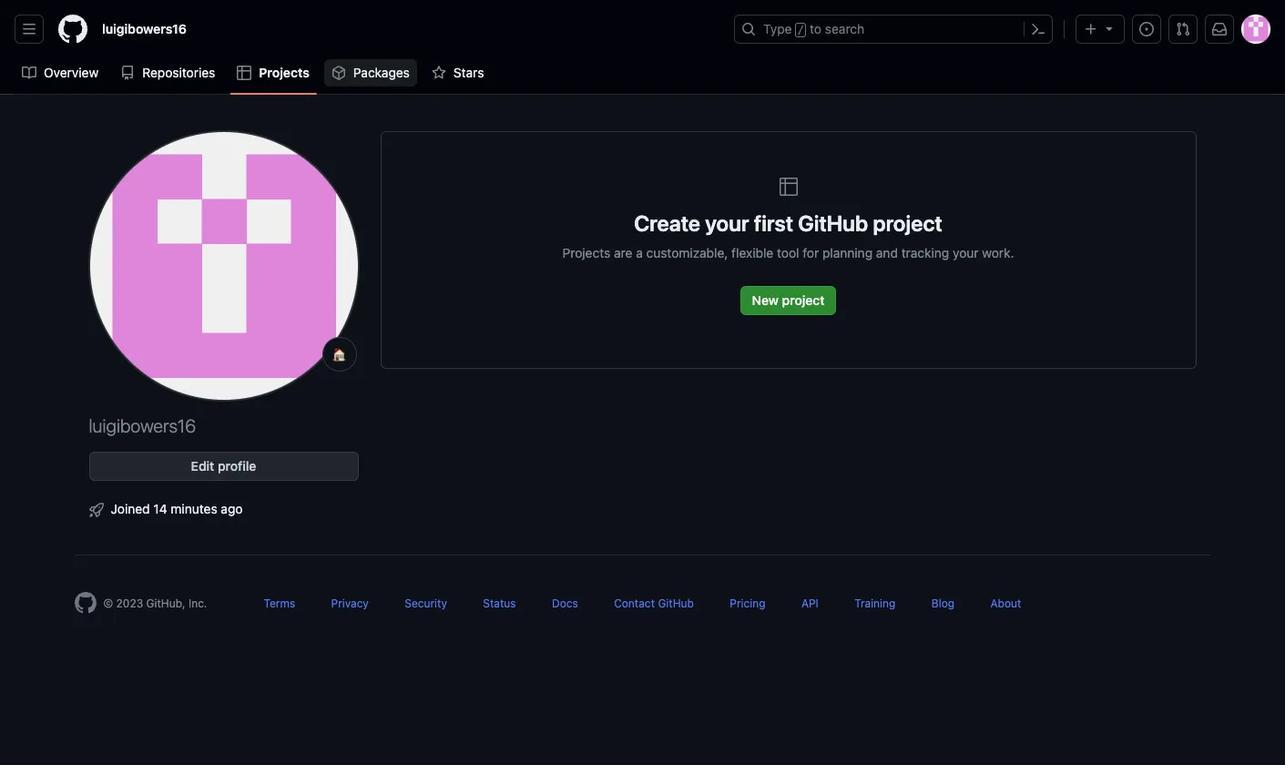 Task type: vqa. For each thing, say whether or not it's contained in the screenshot.
Docs
yes



Task type: locate. For each thing, give the bounding box(es) containing it.
terms link
[[264, 597, 295, 611]]

projects right table icon
[[259, 65, 310, 80]]

1 vertical spatial projects
[[563, 245, 611, 261]]

2023
[[116, 597, 143, 611]]

projects left 'are'
[[563, 245, 611, 261]]

project up tracking
[[873, 211, 943, 236]]

security link
[[405, 597, 447, 611]]

packages
[[354, 65, 410, 80]]

your up the flexible
[[706, 211, 750, 236]]

ago
[[221, 501, 243, 517]]

stars
[[454, 65, 484, 80]]

notifications image
[[1213, 22, 1228, 36]]

first
[[754, 211, 794, 236]]

repo image
[[120, 66, 135, 80]]

1 vertical spatial luigibowers16
[[89, 416, 196, 437]]

tool
[[777, 245, 800, 261]]

star image
[[432, 66, 446, 80]]

are
[[614, 245, 633, 261]]

0 vertical spatial projects
[[259, 65, 310, 80]]

©
[[103, 597, 113, 611]]

repositories
[[142, 65, 215, 80]]

github
[[798, 211, 869, 236], [658, 597, 694, 611]]

luigibowers16 up repo image
[[102, 21, 187, 36]]

about
[[991, 597, 1022, 611]]

api
[[802, 597, 819, 611]]

projects
[[259, 65, 310, 80], [563, 245, 611, 261]]

new
[[752, 293, 779, 308]]

and
[[877, 245, 898, 261]]

edit profile button
[[89, 452, 359, 481]]

command palette image
[[1032, 22, 1046, 36]]

privacy
[[331, 597, 369, 611]]

0 vertical spatial project
[[873, 211, 943, 236]]

type / to search
[[764, 21, 865, 36]]

your
[[706, 211, 750, 236], [953, 245, 979, 261]]

package image
[[332, 66, 346, 80]]

1 horizontal spatial project
[[873, 211, 943, 236]]

docs
[[552, 597, 578, 611]]

1 horizontal spatial your
[[953, 245, 979, 261]]

table image
[[778, 176, 800, 198]]

edit profile
[[191, 458, 256, 474]]

🏠
[[333, 348, 346, 361]]

blog link
[[932, 597, 955, 611]]

for
[[803, 245, 819, 261]]

0 vertical spatial github
[[798, 211, 869, 236]]

blog
[[932, 597, 955, 611]]

contact github link
[[614, 597, 694, 611]]

0 horizontal spatial project
[[782, 293, 825, 308]]

luigibowers16 up the edit
[[89, 416, 196, 437]]

to
[[810, 21, 822, 36]]

pricing link
[[730, 597, 766, 611]]

luigibowers16
[[102, 21, 187, 36], [89, 416, 196, 437]]

minutes
[[171, 501, 217, 517]]

1 vertical spatial project
[[782, 293, 825, 308]]

joined 14 minutes ago
[[111, 501, 243, 517]]

1 horizontal spatial projects
[[563, 245, 611, 261]]

github right "contact"
[[658, 597, 694, 611]]

docs link
[[552, 597, 578, 611]]

search
[[826, 21, 865, 36]]

training link
[[855, 597, 896, 611]]

git pull request image
[[1176, 22, 1191, 36]]

0 horizontal spatial github
[[658, 597, 694, 611]]

project
[[873, 211, 943, 236], [782, 293, 825, 308]]

customizable,
[[647, 245, 728, 261]]

your left work.
[[953, 245, 979, 261]]

packages link
[[324, 59, 417, 87]]

1 vertical spatial github
[[658, 597, 694, 611]]

1 horizontal spatial github
[[798, 211, 869, 236]]

project inside create your first github project projects are a customizable, flexible tool for planning and tracking your work.
[[873, 211, 943, 236]]

0 vertical spatial your
[[706, 211, 750, 236]]

github up planning
[[798, 211, 869, 236]]

0 vertical spatial luigibowers16
[[102, 21, 187, 36]]

project right new
[[782, 293, 825, 308]]

footer
[[60, 555, 1226, 660]]

contact
[[614, 597, 655, 611]]

rocket image
[[89, 503, 103, 518]]

new project button
[[741, 286, 837, 315]]

table image
[[237, 66, 252, 80]]

edit
[[191, 458, 214, 474]]

create
[[634, 211, 701, 236]]



Task type: describe. For each thing, give the bounding box(es) containing it.
homepage image
[[74, 592, 96, 614]]

repositories link
[[113, 59, 223, 87]]

github inside footer
[[658, 597, 694, 611]]

github inside create your first github project projects are a customizable, flexible tool for planning and tracking your work.
[[798, 211, 869, 236]]

luigibowers16 link
[[95, 15, 194, 44]]

new project
[[752, 293, 825, 308]]

work.
[[983, 245, 1015, 261]]

tracking
[[902, 245, 950, 261]]

github,
[[146, 597, 186, 611]]

issue opened image
[[1140, 22, 1155, 36]]

project inside button
[[782, 293, 825, 308]]

0 horizontal spatial projects
[[259, 65, 310, 80]]

pricing
[[730, 597, 766, 611]]

status
[[483, 597, 516, 611]]

projects inside create your first github project projects are a customizable, flexible tool for planning and tracking your work.
[[563, 245, 611, 261]]

terms
[[264, 597, 295, 611]]

security
[[405, 597, 447, 611]]

plus image
[[1084, 22, 1099, 36]]

joined
[[111, 501, 150, 517]]

14
[[153, 501, 167, 517]]

a
[[636, 245, 643, 261]]

homepage image
[[58, 15, 87, 44]]

projects link
[[230, 59, 317, 87]]

1 vertical spatial your
[[953, 245, 979, 261]]

privacy link
[[331, 597, 369, 611]]

inc.
[[189, 597, 207, 611]]

training
[[855, 597, 896, 611]]

planning
[[823, 245, 873, 261]]

create your first github project projects are a customizable, flexible tool for planning and tracking your work.
[[563, 211, 1015, 261]]

profile
[[218, 458, 256, 474]]

0 horizontal spatial your
[[706, 211, 750, 236]]

type
[[764, 21, 792, 36]]

footer containing © 2023 github, inc.
[[60, 555, 1226, 660]]

overview link
[[15, 59, 106, 87]]

stars link
[[425, 59, 492, 87]]

flexible
[[732, 245, 774, 261]]

book image
[[22, 66, 36, 80]]

© 2023 github, inc.
[[103, 597, 207, 611]]

triangle down image
[[1103, 21, 1117, 36]]

status link
[[483, 597, 516, 611]]

contact github
[[614, 597, 694, 611]]

/
[[798, 24, 805, 36]]

overview
[[44, 65, 99, 80]]

🏠 button
[[330, 345, 349, 364]]

about link
[[991, 597, 1022, 611]]

api link
[[802, 597, 819, 611]]

change your avatar image
[[89, 131, 359, 401]]



